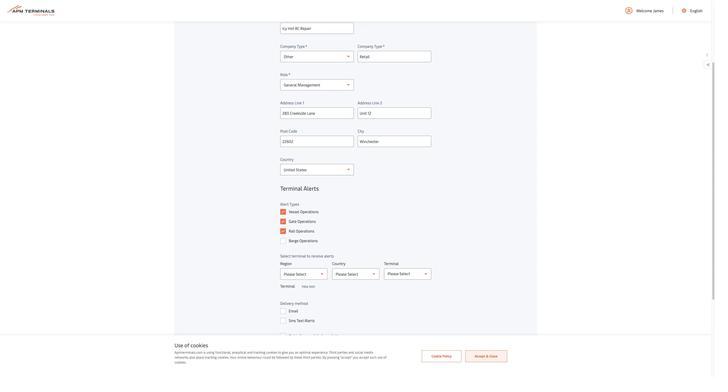 Task type: vqa. For each thing, say whether or not it's contained in the screenshot.
Services
no



Task type: describe. For each thing, give the bounding box(es) containing it.
2 company type * from the left
[[358, 44, 385, 49]]

newsletter
[[324, 334, 342, 339]]

1 vertical spatial terminal
[[385, 261, 399, 267]]

apmterminals.com
[[175, 351, 203, 356]]

gate
[[289, 219, 297, 224]]

1 vertical spatial you
[[353, 356, 359, 360]]

post
[[281, 129, 288, 134]]

cookie policy
[[432, 355, 452, 359]]

delivery method
[[281, 301, 308, 307]]

online
[[238, 356, 247, 360]]

types
[[290, 202, 300, 207]]

opt in for our global newsletter
[[289, 334, 342, 339]]

1 vertical spatial cookies.
[[175, 361, 187, 365]]

text
[[309, 285, 315, 289]]

also
[[189, 356, 196, 360]]

opt
[[289, 334, 295, 339]]

1 horizontal spatial cookies.
[[218, 356, 230, 360]]

city
[[358, 129, 365, 134]]

address for address line 1
[[281, 100, 294, 106]]

Company Type * text field
[[358, 51, 432, 62]]

Rail Operations checkbox
[[281, 229, 286, 235]]

1 type from the left
[[297, 44, 305, 49]]

sms
[[289, 319, 296, 324]]

0 vertical spatial terminal
[[281, 185, 303, 193]]

alert types
[[281, 202, 300, 207]]

select terminal to receive alerts
[[281, 254, 334, 259]]

such
[[370, 356, 377, 360]]

vessel
[[289, 210, 300, 215]]

Address Line 2 text field
[[358, 108, 432, 119]]

to inside use of cookies apmterminals.com is using functional, analytical and tracking cookies to give you an optimal experience. third parties and social media networks also place tracking cookies. your online behaviour could be followed by these third parties. by pressing "accept" you accept such use of cookies.
[[278, 351, 282, 356]]

address for address line 2
[[358, 100, 372, 106]]

could
[[263, 356, 271, 360]]

Sms Text Alerts checkbox
[[281, 319, 286, 324]]

2 horizontal spatial *
[[383, 44, 385, 49]]

rail operations
[[289, 229, 315, 234]]

0 horizontal spatial of
[[185, 343, 190, 350]]

global
[[312, 334, 323, 339]]

by
[[323, 356, 327, 360]]

using
[[207, 351, 215, 356]]

0 horizontal spatial tracking
[[205, 356, 217, 360]]

please select
[[388, 272, 411, 277]]

please
[[388, 272, 399, 277]]

close
[[490, 355, 498, 359]]

behaviour
[[248, 356, 262, 360]]

alerts
[[324, 254, 334, 259]]

1 vertical spatial alerts
[[305, 319, 315, 324]]

these
[[294, 356, 303, 360]]

your
[[230, 356, 237, 360]]

Company text field
[[281, 23, 354, 34]]

accept & close button
[[466, 351, 508, 363]]

media
[[364, 351, 374, 356]]

1 company type * from the left
[[281, 44, 308, 49]]

in
[[296, 334, 299, 339]]

0 vertical spatial country
[[281, 157, 294, 162]]

text
[[297, 319, 304, 324]]

welcome james button
[[626, 0, 664, 21]]

analytical
[[232, 351, 247, 356]]

terminal
[[292, 254, 306, 259]]

english
[[691, 8, 703, 13]]

Gate Operations checkbox
[[281, 219, 286, 225]]

Please Select text field
[[281, 164, 354, 176]]

place
[[196, 356, 204, 360]]

be
[[272, 356, 276, 360]]

1 horizontal spatial cookies
[[267, 351, 278, 356]]

operations for rail operations
[[296, 229, 315, 234]]

code
[[289, 129, 298, 134]]

0 vertical spatial to
[[307, 254, 311, 259]]

welcome
[[637, 8, 653, 13]]

accept
[[360, 356, 369, 360]]

functional,
[[215, 351, 231, 356]]

1 horizontal spatial *
[[306, 44, 308, 49]]

pressing
[[328, 356, 340, 360]]

vessel operations
[[289, 210, 319, 215]]

james
[[654, 8, 664, 13]]

Vessel Operations checkbox
[[281, 210, 286, 215]]

followed
[[276, 356, 289, 360]]

policy
[[443, 355, 452, 359]]

2
[[381, 100, 383, 106]]

2 and from the left
[[349, 351, 354, 356]]

Opt in for our global newsletter checkbox
[[281, 334, 286, 340]]

our
[[306, 334, 311, 339]]

parties
[[338, 351, 348, 356]]

barge
[[289, 239, 299, 244]]

use
[[378, 356, 383, 360]]

networks
[[175, 356, 189, 360]]

help text
[[302, 285, 315, 289]]

role *
[[281, 72, 291, 77]]

accept
[[475, 355, 486, 359]]

use of cookies apmterminals.com is using functional, analytical and tracking cookies to give you an optimal experience. third parties and social media networks also place tracking cookies. your online behaviour could be followed by these third parties. by pressing "accept" you accept such use of cookies.
[[175, 343, 387, 365]]



Task type: locate. For each thing, give the bounding box(es) containing it.
Address Line 1 text field
[[281, 108, 354, 119]]

cookies. down functional, on the left
[[218, 356, 230, 360]]

an
[[295, 351, 299, 356]]

to
[[307, 254, 311, 259], [278, 351, 282, 356]]

accept & close
[[475, 355, 498, 359]]

and up '"accept"'
[[349, 351, 354, 356]]

operations for barge operations
[[300, 239, 318, 244]]

email
[[289, 309, 299, 314]]

tracking down using
[[205, 356, 217, 360]]

0 horizontal spatial company type *
[[281, 44, 308, 49]]

0 horizontal spatial *
[[289, 72, 291, 77]]

line left 1
[[295, 100, 302, 106]]

country
[[281, 157, 294, 162], [333, 261, 346, 267]]

of right use
[[384, 356, 387, 360]]

0 vertical spatial cookies.
[[218, 356, 230, 360]]

line for 1
[[295, 100, 302, 106]]

1 horizontal spatial you
[[353, 356, 359, 360]]

you down 'social'
[[353, 356, 359, 360]]

by
[[290, 356, 294, 360]]

1 horizontal spatial company type *
[[358, 44, 385, 49]]

receive
[[312, 254, 324, 259]]

alerts down please select text field
[[304, 185, 319, 193]]

1 horizontal spatial and
[[349, 351, 354, 356]]

line left 2
[[373, 100, 380, 106]]

to left give
[[278, 351, 282, 356]]

rail
[[289, 229, 295, 234]]

address line 2
[[358, 100, 383, 106]]

Barge Operations checkbox
[[281, 239, 286, 244]]

0 vertical spatial cookies
[[191, 343, 208, 350]]

1 line from the left
[[295, 100, 302, 106]]

cookie
[[432, 355, 442, 359]]

address left 2
[[358, 100, 372, 106]]

1 horizontal spatial address
[[358, 100, 372, 106]]

2 address from the left
[[358, 100, 372, 106]]

0 vertical spatial tracking
[[254, 351, 266, 356]]

1 horizontal spatial of
[[384, 356, 387, 360]]

tracking
[[254, 351, 266, 356], [205, 356, 217, 360]]

you
[[289, 351, 294, 356], [353, 356, 359, 360]]

0 horizontal spatial country
[[281, 157, 294, 162]]

terminal
[[281, 185, 303, 193], [385, 261, 399, 267], [281, 284, 295, 289]]

0 vertical spatial you
[[289, 351, 294, 356]]

0 horizontal spatial address
[[281, 100, 294, 106]]

company
[[281, 15, 296, 21], [281, 44, 296, 49], [358, 44, 374, 49]]

social
[[355, 351, 364, 356]]

company type *
[[281, 44, 308, 49], [358, 44, 385, 49]]

Email checkbox
[[281, 309, 286, 315]]

* up company type * text box
[[383, 44, 385, 49]]

1 horizontal spatial country
[[333, 261, 346, 267]]

0 horizontal spatial select
[[281, 254, 291, 259]]

1 horizontal spatial to
[[307, 254, 311, 259]]

to left receive
[[307, 254, 311, 259]]

0 horizontal spatial cookies
[[191, 343, 208, 350]]

sms text alerts
[[289, 319, 315, 324]]

cookie policy link
[[422, 351, 462, 363]]

0 horizontal spatial to
[[278, 351, 282, 356]]

1
[[303, 100, 305, 106]]

operations
[[301, 210, 319, 215], [298, 219, 316, 224], [296, 229, 315, 234], [300, 239, 318, 244]]

you up by at the bottom left of the page
[[289, 351, 294, 356]]

City text field
[[358, 136, 432, 147]]

1 horizontal spatial select
[[400, 272, 411, 277]]

give
[[282, 351, 288, 356]]

english button
[[683, 0, 703, 21]]

cookies up the is
[[191, 343, 208, 350]]

0 horizontal spatial line
[[295, 100, 302, 106]]

operations for vessel operations
[[301, 210, 319, 215]]

address line 1
[[281, 100, 305, 106]]

cookies
[[191, 343, 208, 350], [267, 351, 278, 356]]

"accept"
[[340, 356, 353, 360]]

address left 1
[[281, 100, 294, 106]]

parties.
[[311, 356, 322, 360]]

of
[[185, 343, 190, 350], [384, 356, 387, 360]]

operations down rail operations
[[300, 239, 318, 244]]

1 horizontal spatial type
[[375, 44, 383, 49]]

cookies up be
[[267, 351, 278, 356]]

2 type from the left
[[375, 44, 383, 49]]

0 vertical spatial select
[[281, 254, 291, 259]]

1 and from the left
[[247, 351, 253, 356]]

and up behaviour on the left bottom of page
[[247, 351, 253, 356]]

alert
[[281, 202, 289, 207]]

gate operations
[[289, 219, 316, 224]]

tracking up behaviour on the left bottom of page
[[254, 351, 266, 356]]

terminal up please
[[385, 261, 399, 267]]

of up apmterminals.com
[[185, 343, 190, 350]]

&
[[487, 355, 489, 359]]

and
[[247, 351, 253, 356], [349, 351, 354, 356]]

2 line from the left
[[373, 100, 380, 106]]

1 horizontal spatial line
[[373, 100, 380, 106]]

operations up barge operations
[[296, 229, 315, 234]]

select right please
[[400, 272, 411, 277]]

role
[[281, 72, 288, 77]]

1 vertical spatial country
[[333, 261, 346, 267]]

use
[[175, 343, 183, 350]]

1 vertical spatial cookies
[[267, 351, 278, 356]]

address
[[281, 100, 294, 106], [358, 100, 372, 106]]

operations up gate operations at the left bottom
[[301, 210, 319, 215]]

type
[[297, 44, 305, 49], [375, 44, 383, 49]]

post code
[[281, 129, 298, 134]]

is
[[204, 351, 206, 356]]

operations for gate operations
[[298, 219, 316, 224]]

region
[[281, 261, 292, 267]]

0 vertical spatial alerts
[[304, 185, 319, 193]]

alerts right text
[[305, 319, 315, 324]]

0 horizontal spatial cookies.
[[175, 361, 187, 365]]

line for 2
[[373, 100, 380, 106]]

line
[[295, 100, 302, 106], [373, 100, 380, 106]]

1 vertical spatial tracking
[[205, 356, 217, 360]]

* right role
[[289, 72, 291, 77]]

operations down vessel operations
[[298, 219, 316, 224]]

welcome james
[[637, 8, 664, 13]]

1 address from the left
[[281, 100, 294, 106]]

delivery
[[281, 301, 294, 307]]

help
[[302, 285, 309, 289]]

* down company text field
[[306, 44, 308, 49]]

0 horizontal spatial type
[[297, 44, 305, 49]]

0 vertical spatial of
[[185, 343, 190, 350]]

Post Code text field
[[281, 136, 354, 147]]

2 vertical spatial terminal
[[281, 284, 295, 289]]

1 horizontal spatial tracking
[[254, 351, 266, 356]]

1 vertical spatial select
[[400, 272, 411, 277]]

0 horizontal spatial you
[[289, 351, 294, 356]]

terminal up alert types
[[281, 185, 303, 193]]

experience.
[[312, 351, 329, 356]]

barge operations
[[289, 239, 318, 244]]

third
[[303, 356, 311, 360]]

third
[[329, 351, 337, 356]]

optimal
[[300, 351, 311, 356]]

method
[[295, 301, 308, 307]]

1 vertical spatial of
[[384, 356, 387, 360]]

1 vertical spatial to
[[278, 351, 282, 356]]

terminal alerts
[[281, 185, 319, 193]]

terminal up delivery at the bottom left
[[281, 284, 295, 289]]

*
[[306, 44, 308, 49], [383, 44, 385, 49], [289, 72, 291, 77]]

select
[[281, 254, 291, 259], [400, 272, 411, 277]]

cookies. down networks
[[175, 361, 187, 365]]

for
[[300, 334, 305, 339]]

0 horizontal spatial and
[[247, 351, 253, 356]]

select up the region
[[281, 254, 291, 259]]



